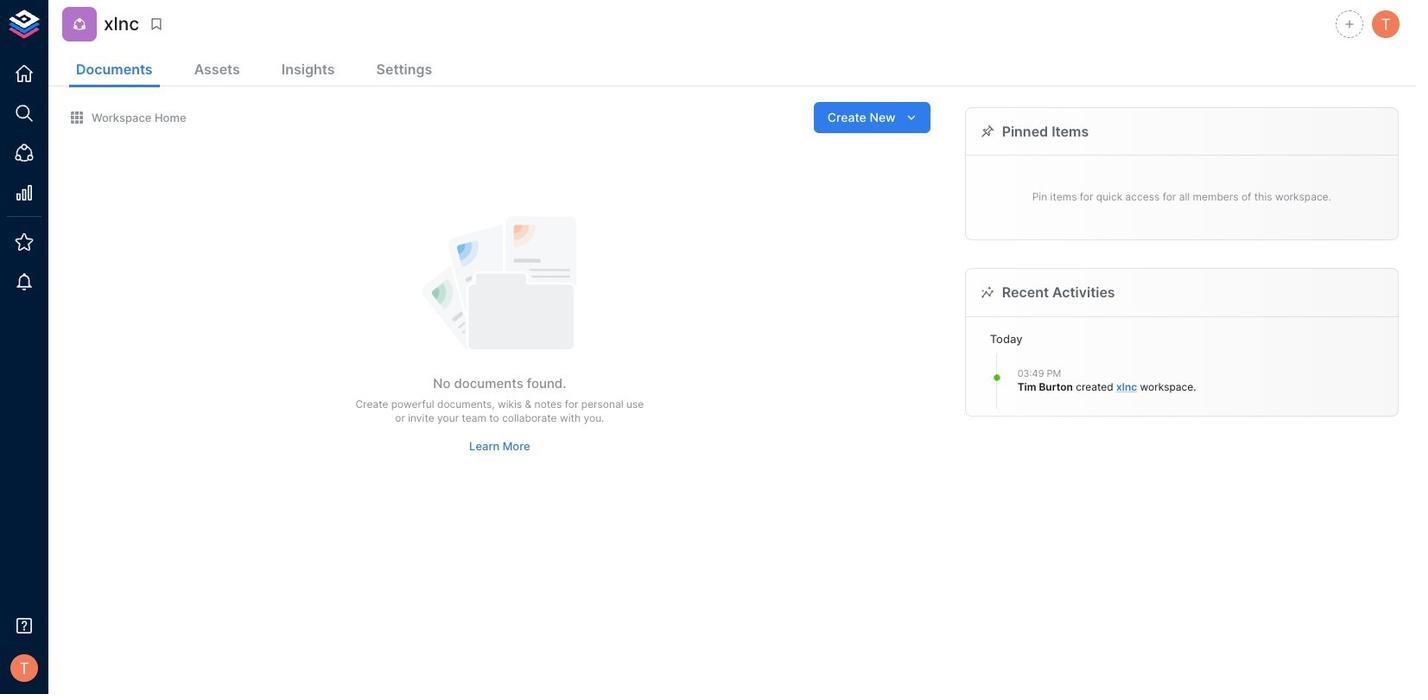 Task type: describe. For each thing, give the bounding box(es) containing it.
bookmark image
[[149, 16, 164, 32]]



